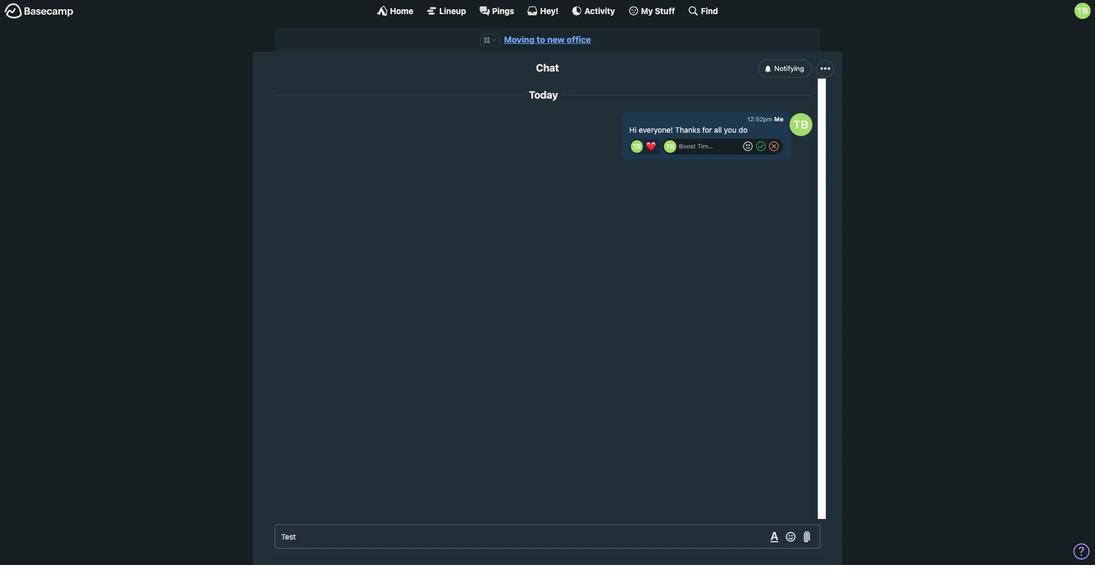 Task type: vqa. For each thing, say whether or not it's contained in the screenshot.
the customer
no



Task type: locate. For each thing, give the bounding box(es) containing it.
for
[[703, 125, 712, 134]]

tim burton image inside tim b. boosted the chat with '❤️' element
[[631, 140, 643, 153]]

12:52pm element
[[748, 116, 773, 123]]

home
[[390, 6, 414, 15]]

all
[[714, 125, 722, 134]]

switch accounts image
[[4, 3, 74, 20]]

find button
[[688, 5, 718, 16]]

stuff
[[655, 6, 675, 15]]

find
[[701, 6, 718, 15]]

tim burton image
[[1075, 3, 1091, 19], [790, 113, 813, 136], [631, 140, 643, 153], [665, 140, 677, 153]]

Submit submit
[[754, 140, 769, 153]]

tim burton image inside main "element"
[[1075, 3, 1091, 19]]

pings button
[[479, 5, 514, 16]]

Test text field
[[275, 524, 821, 549]]

hi
[[630, 125, 637, 134]]

hey! button
[[527, 5, 559, 16]]

notifying link
[[758, 60, 812, 77]]

my stuff
[[641, 6, 675, 15]]

today
[[529, 89, 558, 101]]

pings
[[492, 6, 514, 15]]

home link
[[377, 5, 414, 16]]



Task type: describe. For each thing, give the bounding box(es) containing it.
12:52pm
[[748, 116, 773, 123]]

everyone!
[[639, 125, 673, 134]]

lineup link
[[427, 5, 466, 16]]

my stuff button
[[628, 5, 675, 16]]

❤️
[[646, 141, 656, 151]]

office
[[567, 35, 591, 44]]

notifying
[[775, 64, 805, 73]]

Boost Tim… text field
[[679, 140, 741, 153]]

moving to new office
[[504, 35, 591, 44]]

moving to new office link
[[504, 35, 591, 44]]

add a boost element
[[665, 140, 741, 153]]

lineup
[[440, 6, 466, 15]]

activity link
[[572, 5, 615, 16]]

do
[[739, 125, 748, 134]]

moving
[[504, 35, 535, 44]]

to
[[537, 35, 546, 44]]

my
[[641, 6, 653, 15]]

new
[[548, 35, 565, 44]]

you
[[724, 125, 737, 134]]

main element
[[0, 0, 1096, 21]]

thanks
[[675, 125, 701, 134]]

12:52pm link
[[748, 116, 773, 123]]

chat
[[536, 62, 559, 74]]

test
[[281, 532, 296, 541]]

12:52pm hi everyone! thanks for all you do
[[630, 116, 773, 134]]

activity
[[585, 6, 615, 15]]

tim b. boosted the chat with '❤️' element
[[630, 139, 662, 154]]

hey!
[[540, 6, 559, 15]]



